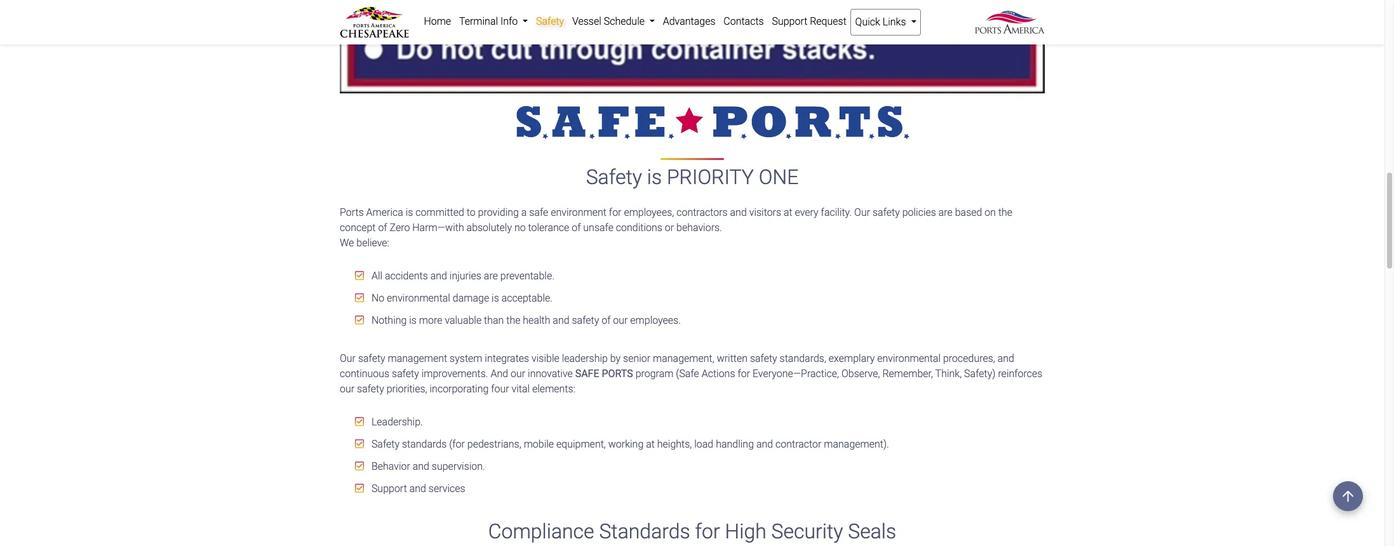Task type: locate. For each thing, give the bounding box(es) containing it.
safety inside ports america is committed to providing a safe environment for employees, contractors and visitors at every facility. our safety policies are based on the concept         of zero harm—with absolutely no tolerance of unsafe conditions or behaviors. we believe:
[[873, 206, 900, 218]]

and inside our safety management system integrates visible leadership by senior management, written safety standards,         exemplary environmental procedures, and continuous safety improvements. and our innovative
[[998, 352, 1014, 364]]

0 vertical spatial safety
[[536, 15, 564, 27]]

safety right 'written'
[[750, 352, 777, 364]]

is up zero
[[406, 206, 413, 218]]

no
[[372, 292, 384, 304]]

2 check square image from the top
[[355, 315, 364, 325]]

check square image left the support and services
[[355, 483, 364, 493]]

safety)
[[964, 368, 996, 380]]

is
[[647, 165, 662, 189], [406, 206, 413, 218], [492, 292, 499, 304], [409, 314, 417, 326]]

safety inside "link"
[[536, 15, 564, 27]]

and right handling
[[757, 438, 773, 450]]

0 horizontal spatial our
[[340, 383, 355, 395]]

safety left policies
[[873, 206, 900, 218]]

1 vertical spatial environmental
[[877, 352, 941, 364]]

security
[[772, 519, 843, 544]]

visitors
[[749, 206, 781, 218]]

0 vertical spatial are
[[939, 206, 953, 218]]

support down behavior on the left bottom of the page
[[372, 483, 407, 495]]

our inside program (safe actions for everyone—practice, observe,         remember, think, safety) reinforces our safety priorities, incorporating four vital elements:
[[340, 383, 355, 395]]

1 check square image from the top
[[355, 293, 364, 303]]

elements:
[[532, 383, 576, 395]]

1 horizontal spatial our
[[854, 206, 870, 218]]

safety up continuous
[[358, 352, 385, 364]]

0 horizontal spatial our
[[340, 352, 356, 364]]

priority
[[667, 165, 754, 189]]

all accidents and injuries are preventable.
[[369, 270, 555, 282]]

employees.
[[630, 314, 681, 326]]

safety down continuous
[[357, 383, 384, 395]]

support and services
[[369, 483, 465, 495]]

our
[[854, 206, 870, 218], [340, 352, 356, 364]]

5 check square image from the top
[[355, 461, 364, 471]]

based
[[955, 206, 982, 218]]

remember,
[[883, 368, 933, 380]]

than
[[484, 314, 504, 326]]

is up the 'employees,'
[[647, 165, 662, 189]]

everyone—practice,
[[753, 368, 839, 380]]

leadership.
[[369, 416, 423, 428]]

0 horizontal spatial at
[[646, 438, 655, 450]]

nothing
[[372, 314, 407, 326]]

the right than
[[506, 314, 521, 326]]

contractor
[[776, 438, 822, 450]]

advantages link
[[659, 9, 720, 34]]

0 vertical spatial the
[[999, 206, 1013, 218]]

are right injuries on the left of page
[[484, 270, 498, 282]]

advantages
[[663, 15, 716, 27]]

innovative
[[528, 368, 573, 380]]

safety up behavior on the left bottom of the page
[[372, 438, 400, 450]]

for inside program (safe actions for everyone—practice, observe,         remember, think, safety) reinforces our safety priorities, incorporating four vital elements:
[[738, 368, 750, 380]]

safety is priority one
[[586, 165, 799, 189]]

2 vertical spatial safety
[[372, 438, 400, 450]]

1 horizontal spatial safety
[[536, 15, 564, 27]]

safety up the 'employees,'
[[586, 165, 642, 189]]

support left request
[[772, 15, 808, 27]]

safety inside program (safe actions for everyone—practice, observe,         remember, think, safety) reinforces our safety priorities, incorporating four vital elements:
[[357, 383, 384, 395]]

improvements.
[[422, 368, 488, 380]]

our left employees.
[[613, 314, 628, 326]]

1 horizontal spatial are
[[939, 206, 953, 218]]

safety left vessel
[[536, 15, 564, 27]]

0 horizontal spatial of
[[378, 221, 387, 234]]

check square image
[[355, 270, 364, 281], [355, 315, 364, 325], [355, 416, 364, 427], [355, 439, 364, 449], [355, 461, 364, 471]]

we
[[340, 237, 354, 249]]

program
[[636, 368, 674, 380]]

and up reinforces
[[998, 352, 1014, 364]]

our inside ports america is committed to providing a safe environment for employees, contractors and visitors at every facility. our safety policies are based on the concept         of zero harm—with absolutely no tolerance of unsafe conditions or behaviors. we believe:
[[854, 206, 870, 218]]

2 check square image from the top
[[355, 483, 364, 493]]

2 horizontal spatial our
[[613, 314, 628, 326]]

our safety management system integrates visible leadership by senior management, written safety standards,         exemplary environmental procedures, and continuous safety improvements. and our innovative
[[340, 352, 1014, 380]]

our up vital
[[511, 368, 525, 380]]

our down continuous
[[340, 383, 355, 395]]

1 vertical spatial safety
[[586, 165, 642, 189]]

conditions
[[616, 221, 662, 234]]

services
[[429, 483, 465, 495]]

1 vertical spatial our
[[511, 368, 525, 380]]

preventable.
[[500, 270, 555, 282]]

employees,
[[624, 206, 674, 218]]

1 vertical spatial for
[[738, 368, 750, 380]]

pedestrians,
[[467, 438, 521, 450]]

0 vertical spatial for
[[609, 206, 622, 218]]

0 vertical spatial check square image
[[355, 293, 364, 303]]

0 vertical spatial at
[[784, 206, 793, 218]]

unsafe
[[583, 221, 614, 234]]

for down 'written'
[[738, 368, 750, 380]]

our right facility.
[[854, 206, 870, 218]]

on
[[985, 206, 996, 218]]

1 horizontal spatial support
[[772, 15, 808, 27]]

exemplary
[[829, 352, 875, 364]]

program (safe actions for everyone—practice, observe,         remember, think, safety) reinforces our safety priorities, incorporating four vital elements:
[[340, 368, 1043, 395]]

quick links
[[855, 16, 909, 28]]

check square image
[[355, 293, 364, 303], [355, 483, 364, 493]]

0 vertical spatial our
[[854, 206, 870, 218]]

request
[[810, 15, 847, 27]]

compliance standards for high security seals
[[488, 519, 896, 544]]

observe,
[[842, 368, 880, 380]]

written
[[717, 352, 748, 364]]

1 vertical spatial our
[[340, 352, 356, 364]]

2 horizontal spatial for
[[738, 368, 750, 380]]

standards
[[402, 438, 447, 450]]

and down behavior and supervision.
[[410, 483, 426, 495]]

behaviors.
[[677, 221, 722, 234]]

leadership
[[562, 352, 608, 364]]

the right on
[[999, 206, 1013, 218]]

acceptable.
[[502, 292, 553, 304]]

is left more at the bottom
[[409, 314, 417, 326]]

home link
[[420, 9, 455, 34]]

1 horizontal spatial at
[[784, 206, 793, 218]]

the
[[999, 206, 1013, 218], [506, 314, 521, 326]]

3 check square image from the top
[[355, 416, 364, 427]]

2 horizontal spatial safety
[[586, 165, 642, 189]]

health
[[523, 314, 550, 326]]

0 horizontal spatial safety
[[372, 438, 400, 450]]

1 vertical spatial are
[[484, 270, 498, 282]]

0 vertical spatial our
[[613, 314, 628, 326]]

0 horizontal spatial the
[[506, 314, 521, 326]]

and
[[730, 206, 747, 218], [430, 270, 447, 282], [553, 314, 570, 326], [998, 352, 1014, 364], [757, 438, 773, 450], [413, 460, 429, 472], [410, 483, 426, 495]]

working
[[608, 438, 644, 450]]

damage
[[453, 292, 489, 304]]

of down america
[[378, 221, 387, 234]]

policies
[[902, 206, 936, 218]]

quick
[[855, 16, 880, 28]]

safety for safety is priority one
[[586, 165, 642, 189]]

for left high
[[695, 519, 720, 544]]

safe
[[575, 368, 599, 380]]

1 horizontal spatial environmental
[[877, 352, 941, 364]]

2 vertical spatial our
[[340, 383, 355, 395]]

providing
[[478, 206, 519, 218]]

environmental up remember,
[[877, 352, 941, 364]]

of up by
[[602, 314, 611, 326]]

valuable
[[445, 314, 482, 326]]

1 check square image from the top
[[355, 270, 364, 281]]

safety
[[873, 206, 900, 218], [572, 314, 599, 326], [358, 352, 385, 364], [750, 352, 777, 364], [392, 368, 419, 380], [357, 383, 384, 395]]

continuous
[[340, 368, 390, 380]]

safety for safety
[[536, 15, 564, 27]]

are left based
[[939, 206, 953, 218]]

the inside ports america is committed to providing a safe environment for employees, contractors and visitors at every facility. our safety policies are based on the concept         of zero harm—with absolutely no tolerance of unsafe conditions or behaviors. we believe:
[[999, 206, 1013, 218]]

at left every
[[784, 206, 793, 218]]

and
[[491, 368, 508, 380]]

standards,
[[780, 352, 826, 364]]

check square image for support and services
[[355, 483, 364, 493]]

and left the visitors
[[730, 206, 747, 218]]

1 vertical spatial support
[[372, 483, 407, 495]]

2 horizontal spatial of
[[602, 314, 611, 326]]

safety up "leadership"
[[572, 314, 599, 326]]

more
[[419, 314, 442, 326]]

1 horizontal spatial our
[[511, 368, 525, 380]]

ports
[[602, 368, 633, 380]]

handling
[[716, 438, 754, 450]]

0 horizontal spatial environmental
[[387, 292, 450, 304]]

0 vertical spatial support
[[772, 15, 808, 27]]

0 horizontal spatial are
[[484, 270, 498, 282]]

is inside ports america is committed to providing a safe environment for employees, contractors and visitors at every facility. our safety policies are based on the concept         of zero harm—with absolutely no tolerance of unsafe conditions or behaviors. we believe:
[[406, 206, 413, 218]]

1 vertical spatial check square image
[[355, 483, 364, 493]]

management,
[[653, 352, 715, 364]]

at left heights,
[[646, 438, 655, 450]]

safe ports
[[575, 368, 633, 380]]

check square image left no
[[355, 293, 364, 303]]

management
[[388, 352, 447, 364]]

1 horizontal spatial the
[[999, 206, 1013, 218]]

of down environment
[[572, 221, 581, 234]]

1 vertical spatial at
[[646, 438, 655, 450]]

our for safety
[[340, 383, 355, 395]]

environmental up more at the bottom
[[387, 292, 450, 304]]

supervision.
[[432, 460, 485, 472]]

for up unsafe
[[609, 206, 622, 218]]

0 horizontal spatial for
[[609, 206, 622, 218]]

1 horizontal spatial for
[[695, 519, 720, 544]]

4 check square image from the top
[[355, 439, 364, 449]]

0 horizontal spatial support
[[372, 483, 407, 495]]

at
[[784, 206, 793, 218], [646, 438, 655, 450]]

our up continuous
[[340, 352, 356, 364]]

info
[[501, 15, 518, 27]]

and right health
[[553, 314, 570, 326]]

2 vertical spatial for
[[695, 519, 720, 544]]

support for support and services
[[372, 483, 407, 495]]



Task type: vqa. For each thing, say whether or not it's contained in the screenshot.
2nd the Availability from right
no



Task type: describe. For each thing, give the bounding box(es) containing it.
(safe
[[676, 368, 699, 380]]

no
[[514, 221, 526, 234]]

and left injuries on the left of page
[[430, 270, 447, 282]]

terminal info link
[[455, 9, 532, 34]]

think,
[[935, 368, 962, 380]]

to
[[467, 206, 476, 218]]

four
[[491, 383, 509, 395]]

accidents
[[385, 270, 428, 282]]

facility.
[[821, 206, 852, 218]]

senior
[[623, 352, 651, 364]]

behavior and supervision.
[[369, 460, 485, 472]]

safety link
[[532, 9, 568, 34]]

load
[[694, 438, 714, 450]]

reinforces
[[998, 368, 1043, 380]]

at inside ports america is committed to providing a safe environment for employees, contractors and visitors at every facility. our safety policies are based on the concept         of zero harm—with absolutely no tolerance of unsafe conditions or behaviors. we believe:
[[784, 206, 793, 218]]

procedures,
[[943, 352, 995, 364]]

vital
[[512, 383, 530, 395]]

otr driver terminal rules image
[[340, 0, 1045, 94]]

terminal info
[[459, 15, 520, 27]]

check square image for all accidents and injuries are preventable.
[[355, 270, 364, 281]]

contacts link
[[720, 9, 768, 34]]

one
[[759, 165, 799, 189]]

actions
[[702, 368, 735, 380]]

quick links link
[[851, 9, 921, 36]]

(for
[[449, 438, 465, 450]]

safe
[[529, 206, 548, 218]]

by
[[610, 352, 621, 364]]

environment
[[551, 206, 607, 218]]

safety standards (for pedestrians, mobile equipment, working at heights, load handling and contractor management).
[[369, 438, 889, 450]]

or
[[665, 221, 674, 234]]

home
[[424, 15, 451, 27]]

check square image for leadership.
[[355, 416, 364, 427]]

a
[[521, 206, 527, 218]]

1 vertical spatial the
[[506, 314, 521, 326]]

ports
[[340, 206, 364, 218]]

system
[[450, 352, 482, 364]]

0 vertical spatial environmental
[[387, 292, 450, 304]]

management).
[[824, 438, 889, 450]]

believe:
[[357, 237, 389, 249]]

1 horizontal spatial of
[[572, 221, 581, 234]]

vessel schedule link
[[568, 9, 659, 34]]

go to top image
[[1333, 482, 1363, 511]]

ports america is committed to providing a safe environment for employees, contractors and visitors at every facility. our safety policies are based on the concept         of zero harm—with absolutely no tolerance of unsafe conditions or behaviors. we believe:
[[340, 206, 1013, 249]]

our inside our safety management system integrates visible leadership by senior management, written safety standards,         exemplary environmental procedures, and continuous safety improvements. and our innovative
[[340, 352, 356, 364]]

environmental inside our safety management system integrates visible leadership by senior management, written safety standards,         exemplary environmental procedures, and continuous safety improvements. and our innovative
[[877, 352, 941, 364]]

check square image for safety standards (for pedestrians, mobile equipment, working at heights, load handling and contractor management).
[[355, 439, 364, 449]]

is up than
[[492, 292, 499, 304]]

are inside ports america is committed to providing a safe environment for employees, contractors and visitors at every facility. our safety policies are based on the concept         of zero harm—with absolutely no tolerance of unsafe conditions or behaviors. we believe:
[[939, 206, 953, 218]]

compliance
[[488, 519, 594, 544]]

safety up priorities,
[[392, 368, 419, 380]]

standards
[[599, 519, 690, 544]]

all
[[372, 270, 382, 282]]

integrates
[[485, 352, 529, 364]]

seals
[[848, 519, 896, 544]]

support request
[[772, 15, 847, 27]]

absolutely
[[467, 221, 512, 234]]

high
[[725, 519, 767, 544]]

check square image for nothing is more valuable than the health and safety of our employees.
[[355, 315, 364, 325]]

vessel
[[572, 15, 601, 27]]

safety for safety standards (for pedestrians, mobile equipment, working at heights, load handling and contractor management).
[[372, 438, 400, 450]]

terminal
[[459, 15, 498, 27]]

our for employees.
[[613, 314, 628, 326]]

for inside ports america is committed to providing a safe environment for employees, contractors and visitors at every facility. our safety policies are based on the concept         of zero harm—with absolutely no tolerance of unsafe conditions or behaviors. we believe:
[[609, 206, 622, 218]]

visible
[[532, 352, 559, 364]]

schedule
[[604, 15, 645, 27]]

support for support request
[[772, 15, 808, 27]]

america
[[366, 206, 403, 218]]

heights,
[[657, 438, 692, 450]]

and down the standards
[[413, 460, 429, 472]]

and inside ports america is committed to providing a safe environment for employees, contractors and visitors at every facility. our safety policies are based on the concept         of zero harm—with absolutely no tolerance of unsafe conditions or behaviors. we believe:
[[730, 206, 747, 218]]

incorporating
[[430, 383, 489, 395]]

check square image for behavior and supervision.
[[355, 461, 364, 471]]

vessel schedule
[[572, 15, 647, 27]]

our inside our safety management system integrates visible leadership by senior management, written safety standards,         exemplary environmental procedures, and continuous safety improvements. and our innovative
[[511, 368, 525, 380]]

priorities,
[[387, 383, 427, 395]]

harm—with
[[412, 221, 464, 234]]

nothing is more valuable than the health and safety of our employees.
[[369, 314, 681, 326]]

mobile
[[524, 438, 554, 450]]

check square image for no environmental damage is acceptable.
[[355, 293, 364, 303]]

contacts
[[724, 15, 764, 27]]

contractors
[[677, 206, 728, 218]]

no environmental damage is acceptable.
[[369, 292, 553, 304]]

links
[[883, 16, 906, 28]]

support request link
[[768, 9, 851, 34]]

zero
[[390, 221, 410, 234]]



